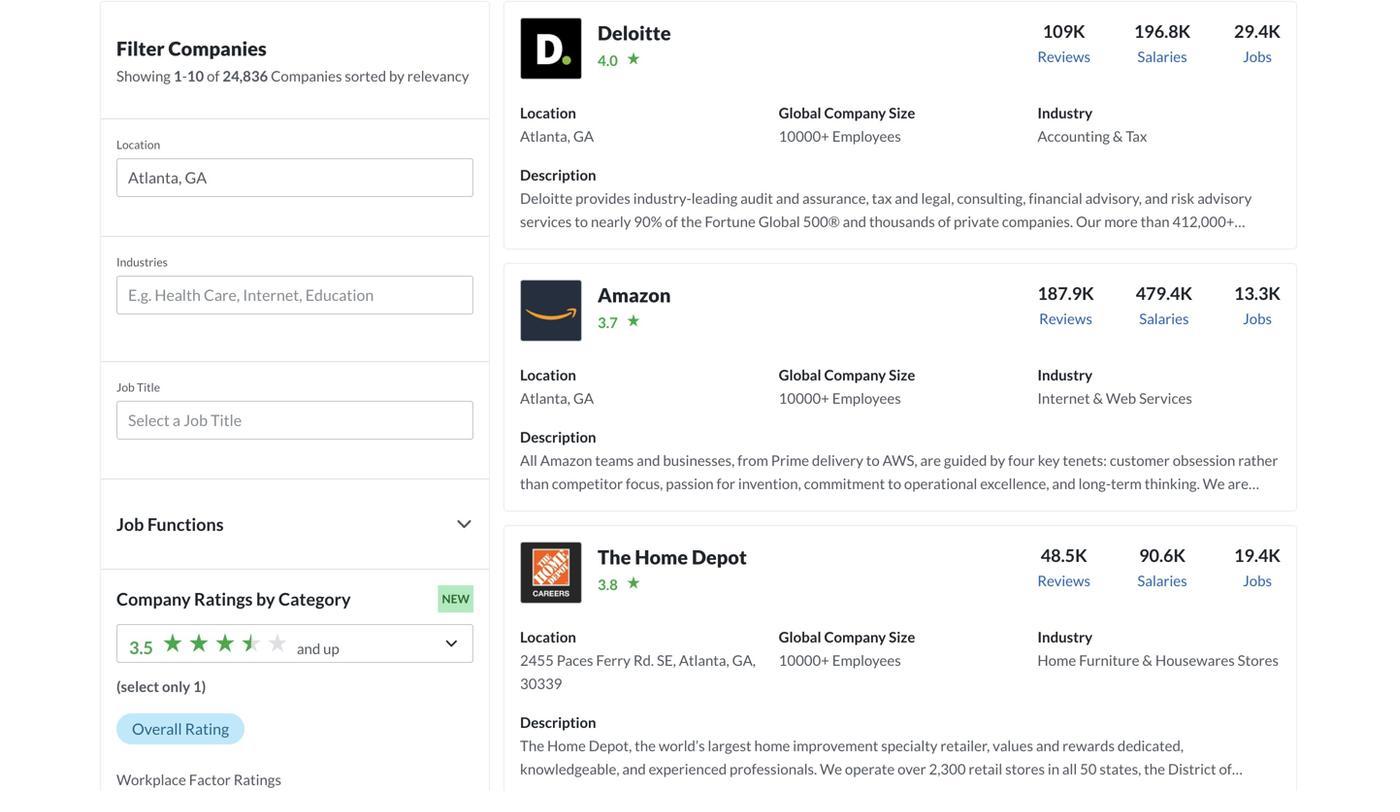 Task type: vqa. For each thing, say whether or not it's contained in the screenshot.


Task type: describe. For each thing, give the bounding box(es) containing it.
salaries for deloitte
[[1138, 47, 1188, 65]]

(select
[[116, 677, 159, 695]]

0 vertical spatial companies
[[168, 37, 267, 60]]

(select only 1)
[[116, 677, 206, 695]]

description inside description all amazon teams and businesses, from prime delivery to aws, are guided by four key tenets: customer obsession rather than competitor focus, passion for invention, commitment to operational excellence, and long-term thinking.    we are driven by the excitement of building technologies, inventing products, and providing services that transform the way our customers live their lives and run their businesses.
[[520, 428, 597, 445]]

showing
[[116, 67, 171, 84]]

deloitte
[[598, 21, 671, 45]]

187.9k reviews
[[1038, 282, 1095, 327]]

tenets:
[[1063, 451, 1108, 469]]

job functions button
[[116, 511, 474, 538]]

only
[[162, 677, 190, 695]]

description for deloitte
[[520, 166, 597, 183]]

location for deloitte
[[520, 104, 577, 121]]

internet
[[1038, 389, 1091, 407]]

we
[[1203, 475, 1226, 492]]

invention,
[[739, 475, 802, 492]]

4.0
[[598, 51, 618, 69]]

1)
[[193, 677, 206, 695]]

and left run
[[680, 521, 703, 539]]

job for job functions
[[116, 513, 144, 535]]

location for amazon
[[520, 366, 577, 383]]

29.4k jobs
[[1235, 20, 1281, 65]]

commitment
[[804, 475, 886, 492]]

sorted
[[345, 67, 386, 84]]

housewares
[[1156, 651, 1236, 669]]

by down competitor
[[564, 498, 579, 515]]

19.4k jobs
[[1235, 544, 1281, 589]]

overall rating
[[132, 719, 229, 738]]

Job Title field
[[128, 409, 462, 432]]

aws,
[[883, 451, 918, 469]]

industry for deloitte
[[1038, 104, 1093, 121]]

prime
[[772, 451, 810, 469]]

0 vertical spatial to
[[867, 451, 880, 469]]

109k
[[1043, 20, 1086, 42]]

90.6k
[[1140, 544, 1186, 566]]

and up
[[297, 640, 340, 657]]

the home depot image
[[520, 542, 582, 604]]

workplace
[[116, 771, 186, 788]]

workplace factor ratings
[[116, 771, 281, 788]]

technologies,
[[749, 498, 834, 515]]

& inside industry home furniture & housewares stores
[[1143, 651, 1153, 669]]

atlanta, inside location 2455 paces ferry rd. se, atlanta, ga, 30339
[[679, 651, 730, 669]]

global for amazon
[[779, 366, 822, 383]]

1
[[174, 67, 182, 84]]

obsession
[[1173, 451, 1236, 469]]

focus,
[[626, 475, 663, 492]]

description for the home depot
[[520, 713, 597, 731]]

amazon inside description all amazon teams and businesses, from prime delivery to aws, are guided by four key tenets: customer obsession rather than competitor focus, passion for invention, commitment to operational excellence, and long-term thinking.    we are driven by the excitement of building technologies, inventing products, and providing services that transform the way our customers live their lives and run their businesses.
[[540, 451, 593, 469]]

term
[[1112, 475, 1142, 492]]

jobs for amazon
[[1244, 310, 1273, 327]]

key
[[1038, 451, 1061, 469]]

new
[[442, 592, 470, 606]]

rather
[[1239, 451, 1279, 469]]

rating
[[185, 719, 229, 738]]

global company size 10000+ employees for deloitte
[[779, 104, 916, 145]]

3.5
[[129, 637, 153, 658]]

web
[[1107, 389, 1137, 407]]

187.9k
[[1038, 282, 1095, 304]]

providing
[[988, 498, 1048, 515]]

guided
[[944, 451, 988, 469]]

amazon image
[[520, 279, 582, 342]]

thinking.
[[1145, 475, 1201, 492]]

13.3k jobs
[[1235, 282, 1281, 327]]

1 vertical spatial to
[[888, 475, 902, 492]]

depot
[[692, 545, 747, 569]]

48.5k reviews
[[1038, 544, 1091, 589]]

location for the home depot
[[520, 628, 577, 645]]

live
[[590, 521, 612, 539]]

industries
[[116, 255, 168, 269]]

businesses,
[[663, 451, 735, 469]]

home for depot
[[635, 545, 688, 569]]

customer
[[1110, 451, 1171, 469]]

relevancy
[[408, 67, 469, 84]]

transform
[[1134, 498, 1198, 515]]

company for amazon
[[825, 366, 887, 383]]

industry internet & web services
[[1038, 366, 1193, 407]]

industry for amazon
[[1038, 366, 1093, 383]]

10000+ for deloitte
[[779, 127, 830, 145]]

up
[[323, 640, 340, 657]]

run
[[706, 521, 728, 539]]

inventing
[[836, 498, 896, 515]]

2455
[[520, 651, 554, 669]]

0 horizontal spatial are
[[921, 451, 942, 469]]

furniture
[[1080, 651, 1140, 669]]

location down showing
[[116, 137, 160, 151]]

none field industries
[[116, 276, 474, 322]]

building
[[695, 498, 747, 515]]

location atlanta, ga for deloitte
[[520, 104, 594, 145]]

than
[[520, 475, 549, 492]]

global for the home depot
[[779, 628, 822, 645]]

filter
[[116, 37, 165, 60]]

category
[[279, 588, 351, 610]]

reviews for deloitte
[[1038, 47, 1091, 65]]

none field 'job title'
[[116, 401, 474, 447]]

10
[[187, 67, 204, 84]]

overall rating button
[[116, 713, 245, 744]]

accounting
[[1038, 127, 1111, 145]]

excitement
[[606, 498, 677, 515]]

lives
[[648, 521, 677, 539]]

2 their from the left
[[731, 521, 762, 539]]

company for deloitte
[[825, 104, 887, 121]]

-
[[182, 67, 187, 84]]

excellence,
[[981, 475, 1050, 492]]

1 their from the left
[[615, 521, 646, 539]]

from
[[738, 451, 769, 469]]

industry home furniture & housewares stores
[[1038, 628, 1279, 669]]

by left category
[[256, 588, 275, 610]]

ga for deloitte
[[574, 127, 594, 145]]

29.4k
[[1235, 20, 1281, 42]]

& for amazon
[[1094, 389, 1104, 407]]

job functions
[[116, 513, 224, 535]]



Task type: locate. For each thing, give the bounding box(es) containing it.
to down aws,
[[888, 475, 902, 492]]

driven
[[520, 498, 561, 515]]

2 employees from the top
[[833, 389, 902, 407]]

and up focus,
[[637, 451, 661, 469]]

1 description from the top
[[520, 166, 597, 183]]

to left aws,
[[867, 451, 880, 469]]

0 vertical spatial salaries
[[1138, 47, 1188, 65]]

2 ga from the top
[[574, 389, 594, 407]]

salaries
[[1138, 47, 1188, 65], [1140, 310, 1190, 327], [1138, 572, 1188, 589]]

the down competitor
[[582, 498, 603, 515]]

and down operational
[[961, 498, 985, 515]]

companies
[[168, 37, 267, 60], [271, 67, 342, 84]]

ratings down functions
[[194, 588, 253, 610]]

2 location atlanta, ga from the top
[[520, 366, 594, 407]]

for
[[717, 475, 736, 492]]

jobs for the home depot
[[1244, 572, 1273, 589]]

atlanta,
[[520, 127, 571, 145], [520, 389, 571, 407], [679, 651, 730, 669]]

by right sorted
[[389, 67, 405, 84]]

0 vertical spatial job
[[116, 380, 135, 394]]

2 vertical spatial &
[[1143, 651, 1153, 669]]

1 horizontal spatial their
[[731, 521, 762, 539]]

none field for industries
[[116, 276, 474, 322]]

0 vertical spatial global company size 10000+ employees
[[779, 104, 916, 145]]

0 vertical spatial &
[[1113, 127, 1124, 145]]

the home depot
[[598, 545, 747, 569]]

1 vertical spatial ratings
[[234, 771, 281, 788]]

atlanta, for amazon
[[520, 389, 571, 407]]

& for deloitte
[[1113, 127, 1124, 145]]

1 size from the top
[[889, 104, 916, 121]]

1 horizontal spatial companies
[[271, 67, 342, 84]]

2 vertical spatial employees
[[833, 651, 902, 669]]

of down passion
[[680, 498, 693, 515]]

location up '2455' on the left bottom of the page
[[520, 628, 577, 645]]

& left "tax"
[[1113, 127, 1124, 145]]

are up operational
[[921, 451, 942, 469]]

their
[[615, 521, 646, 539], [731, 521, 762, 539]]

company ratings by category
[[116, 588, 351, 610]]

location 2455 paces ferry rd. se, atlanta, ga, 30339
[[520, 628, 756, 692]]

location atlanta, ga for amazon
[[520, 366, 594, 407]]

their right run
[[731, 521, 762, 539]]

48.5k
[[1041, 544, 1088, 566]]

size for amazon
[[889, 366, 916, 383]]

products,
[[898, 498, 958, 515]]

industry
[[1038, 104, 1093, 121], [1038, 366, 1093, 383], [1038, 628, 1093, 645]]

reviews down 187.9k
[[1040, 310, 1093, 327]]

3 10000+ from the top
[[779, 651, 830, 669]]

3 employees from the top
[[833, 651, 902, 669]]

factor
[[189, 771, 231, 788]]

employees for amazon
[[833, 389, 902, 407]]

0 vertical spatial 10000+
[[779, 127, 830, 145]]

company
[[825, 104, 887, 121], [825, 366, 887, 383], [116, 588, 191, 610], [825, 628, 887, 645]]

10000+ for the home depot
[[779, 651, 830, 669]]

jobs inside the 13.3k jobs
[[1244, 310, 1273, 327]]

Location field
[[128, 166, 462, 189]]

0 vertical spatial atlanta,
[[520, 127, 571, 145]]

2 global company size 10000+ employees from the top
[[779, 366, 916, 407]]

amazon up competitor
[[540, 451, 593, 469]]

salaries inside 196.8k salaries
[[1138, 47, 1188, 65]]

salaries for amazon
[[1140, 310, 1190, 327]]

1 job from the top
[[116, 380, 135, 394]]

1 horizontal spatial home
[[1038, 651, 1077, 669]]

2 vertical spatial industry
[[1038, 628, 1093, 645]]

location atlanta, ga
[[520, 104, 594, 145], [520, 366, 594, 407]]

1 vertical spatial jobs
[[1244, 310, 1273, 327]]

description
[[520, 166, 597, 183], [520, 428, 597, 445], [520, 713, 597, 731]]

2 vertical spatial none field
[[116, 401, 474, 447]]

2 industry from the top
[[1038, 366, 1093, 383]]

global for deloitte
[[779, 104, 822, 121]]

3 description from the top
[[520, 713, 597, 731]]

functions
[[147, 513, 224, 535]]

none field location
[[116, 158, 474, 205]]

deloitte image
[[520, 17, 582, 80]]

company for the home depot
[[825, 628, 887, 645]]

four
[[1009, 451, 1036, 469]]

1 vertical spatial global company size 10000+ employees
[[779, 366, 916, 407]]

employees for deloitte
[[833, 127, 902, 145]]

196.8k
[[1135, 20, 1191, 42]]

0 vertical spatial description
[[520, 166, 597, 183]]

customers
[[520, 521, 587, 539]]

1 vertical spatial none field
[[116, 276, 474, 322]]

by inside filter companies showing 1 - 10 of 24,836 companies sorted by relevancy
[[389, 67, 405, 84]]

0 vertical spatial none field
[[116, 158, 474, 205]]

jobs inside '19.4k jobs'
[[1244, 572, 1273, 589]]

& right furniture
[[1143, 651, 1153, 669]]

industry for the home depot
[[1038, 628, 1093, 645]]

atlanta, right se,
[[679, 651, 730, 669]]

and left up
[[297, 640, 321, 657]]

3 none field from the top
[[116, 401, 474, 447]]

2 size from the top
[[889, 366, 916, 383]]

10000+ for amazon
[[779, 389, 830, 407]]

1 jobs from the top
[[1244, 47, 1273, 65]]

location down amazon "image"
[[520, 366, 577, 383]]

location down deloitte image
[[520, 104, 577, 121]]

companies left sorted
[[271, 67, 342, 84]]

industry inside 'industry accounting & tax'
[[1038, 104, 1093, 121]]

global company size 10000+ employees for the home depot
[[779, 628, 916, 669]]

companies up 10
[[168, 37, 267, 60]]

2 vertical spatial salaries
[[1138, 572, 1188, 589]]

3.7
[[598, 313, 618, 331]]

global company size 10000+ employees for amazon
[[779, 366, 916, 407]]

2 vertical spatial jobs
[[1244, 572, 1273, 589]]

atlanta, down deloitte image
[[520, 127, 571, 145]]

1 vertical spatial global
[[779, 366, 822, 383]]

0 vertical spatial employees
[[833, 127, 902, 145]]

1 vertical spatial companies
[[271, 67, 342, 84]]

30339
[[520, 675, 563, 692]]

0 vertical spatial location atlanta, ga
[[520, 104, 594, 145]]

2 vertical spatial reviews
[[1038, 572, 1091, 589]]

atlanta, up all
[[520, 389, 571, 407]]

long-
[[1079, 475, 1112, 492]]

1 vertical spatial amazon
[[540, 451, 593, 469]]

home left furniture
[[1038, 651, 1077, 669]]

atlanta, for deloitte
[[520, 127, 571, 145]]

0 vertical spatial amazon
[[598, 283, 671, 307]]

0 vertical spatial are
[[921, 451, 942, 469]]

2 vertical spatial description
[[520, 713, 597, 731]]

ferry
[[596, 651, 631, 669]]

1 horizontal spatial &
[[1113, 127, 1124, 145]]

19.4k
[[1235, 544, 1281, 566]]

2 the from the left
[[1201, 498, 1222, 515]]

se,
[[657, 651, 676, 669]]

teams
[[595, 451, 634, 469]]

size for the home depot
[[889, 628, 916, 645]]

none field for job title
[[116, 401, 474, 447]]

passion
[[666, 475, 714, 492]]

employees
[[833, 127, 902, 145], [833, 389, 902, 407], [833, 651, 902, 669]]

1 vertical spatial home
[[1038, 651, 1077, 669]]

ga up competitor
[[574, 389, 594, 407]]

1 vertical spatial salaries
[[1140, 310, 1190, 327]]

ratings
[[194, 588, 253, 610], [234, 771, 281, 788]]

home inside industry home furniture & housewares stores
[[1038, 651, 1077, 669]]

1 vertical spatial are
[[1228, 475, 1249, 492]]

ratings right 'factor' at the left of the page
[[234, 771, 281, 788]]

2 job from the top
[[116, 513, 144, 535]]

industry up accounting
[[1038, 104, 1093, 121]]

services
[[1140, 389, 1193, 407]]

stores
[[1238, 651, 1279, 669]]

are up way
[[1228, 475, 1249, 492]]

filter companies showing 1 - 10 of 24,836 companies sorted by relevancy
[[116, 37, 469, 84]]

delivery
[[812, 451, 864, 469]]

home down lives
[[635, 545, 688, 569]]

home
[[635, 545, 688, 569], [1038, 651, 1077, 669]]

90.6k salaries
[[1138, 544, 1188, 589]]

1 vertical spatial reviews
[[1040, 310, 1093, 327]]

salaries down 90.6k
[[1138, 572, 1188, 589]]

0 vertical spatial industry
[[1038, 104, 1093, 121]]

reviews inside 187.9k reviews
[[1040, 310, 1093, 327]]

paces
[[557, 651, 594, 669]]

0 vertical spatial of
[[207, 67, 220, 84]]

0 horizontal spatial to
[[867, 451, 880, 469]]

job inside button
[[116, 513, 144, 535]]

0 horizontal spatial amazon
[[540, 451, 593, 469]]

that
[[1105, 498, 1132, 515]]

competitor
[[552, 475, 623, 492]]

1 vertical spatial atlanta,
[[520, 389, 571, 407]]

2 description from the top
[[520, 428, 597, 445]]

of right 10
[[207, 67, 220, 84]]

reviews for amazon
[[1040, 310, 1093, 327]]

& left web
[[1094, 389, 1104, 407]]

jobs inside 29.4k jobs
[[1244, 47, 1273, 65]]

jobs down 29.4k
[[1244, 47, 1273, 65]]

0 horizontal spatial &
[[1094, 389, 1104, 407]]

industry up furniture
[[1038, 628, 1093, 645]]

jobs down 19.4k on the bottom
[[1244, 572, 1273, 589]]

ga for amazon
[[574, 389, 594, 407]]

employees for the home depot
[[833, 651, 902, 669]]

& inside 'industry accounting & tax'
[[1113, 127, 1124, 145]]

job left functions
[[116, 513, 144, 535]]

salaries down the 196.8k
[[1138, 47, 1188, 65]]

global company size 10000+ employees
[[779, 104, 916, 145], [779, 366, 916, 407], [779, 628, 916, 669]]

jobs
[[1244, 47, 1273, 65], [1244, 310, 1273, 327], [1244, 572, 1273, 589]]

businesses.
[[765, 521, 836, 539]]

jobs for deloitte
[[1244, 47, 1273, 65]]

and up the services
[[1053, 475, 1076, 492]]

ga
[[574, 127, 594, 145], [574, 389, 594, 407]]

0 vertical spatial size
[[889, 104, 916, 121]]

0 horizontal spatial their
[[615, 521, 646, 539]]

1 vertical spatial &
[[1094, 389, 1104, 407]]

location atlanta, ga down amazon "image"
[[520, 366, 594, 407]]

our
[[1253, 498, 1276, 515]]

global
[[779, 104, 822, 121], [779, 366, 822, 383], [779, 628, 822, 645]]

industry inside industry home furniture & housewares stores
[[1038, 628, 1093, 645]]

0 horizontal spatial the
[[582, 498, 603, 515]]

1 horizontal spatial the
[[1201, 498, 1222, 515]]

1 industry from the top
[[1038, 104, 1093, 121]]

location atlanta, ga down deloitte image
[[520, 104, 594, 145]]

of inside description all amazon teams and businesses, from prime delivery to aws, are guided by four key tenets: customer obsession rather than competitor focus, passion for invention, commitment to operational excellence, and long-term thinking.    we are driven by the excitement of building technologies, inventing products, and providing services that transform the way our customers live their lives and run their businesses.
[[680, 498, 693, 515]]

description all amazon teams and businesses, from prime delivery to aws, are guided by four key tenets: customer obsession rather than competitor focus, passion for invention, commitment to operational excellence, and long-term thinking.    we are driven by the excitement of building technologies, inventing products, and providing services that transform the way our customers live their lives and run their businesses.
[[520, 428, 1279, 539]]

2 none field from the top
[[116, 276, 474, 322]]

13.3k
[[1235, 282, 1281, 304]]

1 vertical spatial employees
[[833, 389, 902, 407]]

2 jobs from the top
[[1244, 310, 1273, 327]]

of inside filter companies showing 1 - 10 of 24,836 companies sorted by relevancy
[[207, 67, 220, 84]]

1 vertical spatial job
[[116, 513, 144, 535]]

0 vertical spatial reviews
[[1038, 47, 1091, 65]]

1 the from the left
[[582, 498, 603, 515]]

services
[[1051, 498, 1103, 515]]

479.4k
[[1136, 282, 1193, 304]]

reviews for the home depot
[[1038, 572, 1091, 589]]

1 10000+ from the top
[[779, 127, 830, 145]]

0 vertical spatial ratings
[[194, 588, 253, 610]]

1 vertical spatial size
[[889, 366, 916, 383]]

1 global company size 10000+ employees from the top
[[779, 104, 916, 145]]

2 global from the top
[[779, 366, 822, 383]]

salaries for the home depot
[[1138, 572, 1188, 589]]

& inside industry internet & web services
[[1094, 389, 1104, 407]]

0 horizontal spatial of
[[207, 67, 220, 84]]

2 vertical spatial global company size 10000+ employees
[[779, 628, 916, 669]]

2 horizontal spatial &
[[1143, 651, 1153, 669]]

196.8k salaries
[[1135, 20, 1191, 65]]

0 vertical spatial ga
[[574, 127, 594, 145]]

job title
[[116, 380, 160, 394]]

size for deloitte
[[889, 104, 916, 121]]

reviews down 48.5k
[[1038, 572, 1091, 589]]

1 ga from the top
[[574, 127, 594, 145]]

1 vertical spatial 10000+
[[779, 389, 830, 407]]

1 horizontal spatial to
[[888, 475, 902, 492]]

1 vertical spatial ga
[[574, 389, 594, 407]]

0 horizontal spatial home
[[635, 545, 688, 569]]

amazon up the 3.7
[[598, 283, 671, 307]]

by left four
[[990, 451, 1006, 469]]

2 vertical spatial 10000+
[[779, 651, 830, 669]]

way
[[1225, 498, 1251, 515]]

2 vertical spatial atlanta,
[[679, 651, 730, 669]]

salaries inside 479.4k salaries
[[1140, 310, 1190, 327]]

1 vertical spatial of
[[680, 498, 693, 515]]

3 jobs from the top
[[1244, 572, 1273, 589]]

the down we
[[1201, 498, 1222, 515]]

0 vertical spatial global
[[779, 104, 822, 121]]

salaries down "479.4k"
[[1140, 310, 1190, 327]]

industry up internet
[[1038, 366, 1093, 383]]

10000+
[[779, 127, 830, 145], [779, 389, 830, 407], [779, 651, 830, 669]]

none field for location
[[116, 158, 474, 205]]

3 industry from the top
[[1038, 628, 1093, 645]]

1 global from the top
[[779, 104, 822, 121]]

1 none field from the top
[[116, 158, 474, 205]]

0 vertical spatial jobs
[[1244, 47, 1273, 65]]

1 horizontal spatial amazon
[[598, 283, 671, 307]]

1 horizontal spatial are
[[1228, 475, 1249, 492]]

their down excitement
[[615, 521, 646, 539]]

ga down deloitte image
[[574, 127, 594, 145]]

2 vertical spatial size
[[889, 628, 916, 645]]

overall
[[132, 719, 182, 738]]

3 size from the top
[[889, 628, 916, 645]]

job left title
[[116, 380, 135, 394]]

1 horizontal spatial of
[[680, 498, 693, 515]]

1 employees from the top
[[833, 127, 902, 145]]

rd.
[[634, 651, 654, 669]]

3 global from the top
[[779, 628, 822, 645]]

reviews down 109k
[[1038, 47, 1091, 65]]

operational
[[905, 475, 978, 492]]

1 location atlanta, ga from the top
[[520, 104, 594, 145]]

the
[[582, 498, 603, 515], [1201, 498, 1222, 515]]

the
[[598, 545, 631, 569]]

job for job title
[[116, 380, 135, 394]]

Industries field
[[128, 283, 462, 307]]

0 horizontal spatial companies
[[168, 37, 267, 60]]

1 vertical spatial industry
[[1038, 366, 1093, 383]]

location
[[520, 104, 577, 121], [116, 137, 160, 151], [520, 366, 577, 383], [520, 628, 577, 645]]

location inside location 2455 paces ferry rd. se, atlanta, ga, 30339
[[520, 628, 577, 645]]

home for furniture
[[1038, 651, 1077, 669]]

2 10000+ from the top
[[779, 389, 830, 407]]

industry inside industry internet & web services
[[1038, 366, 1093, 383]]

3 global company size 10000+ employees from the top
[[779, 628, 916, 669]]

job
[[116, 380, 135, 394], [116, 513, 144, 535]]

None field
[[116, 158, 474, 205], [116, 276, 474, 322], [116, 401, 474, 447]]

jobs down the 13.3k
[[1244, 310, 1273, 327]]

all
[[520, 451, 538, 469]]

2 vertical spatial global
[[779, 628, 822, 645]]

1 vertical spatial description
[[520, 428, 597, 445]]

1 vertical spatial location atlanta, ga
[[520, 366, 594, 407]]

24,836
[[223, 67, 268, 84]]

0 vertical spatial home
[[635, 545, 688, 569]]



